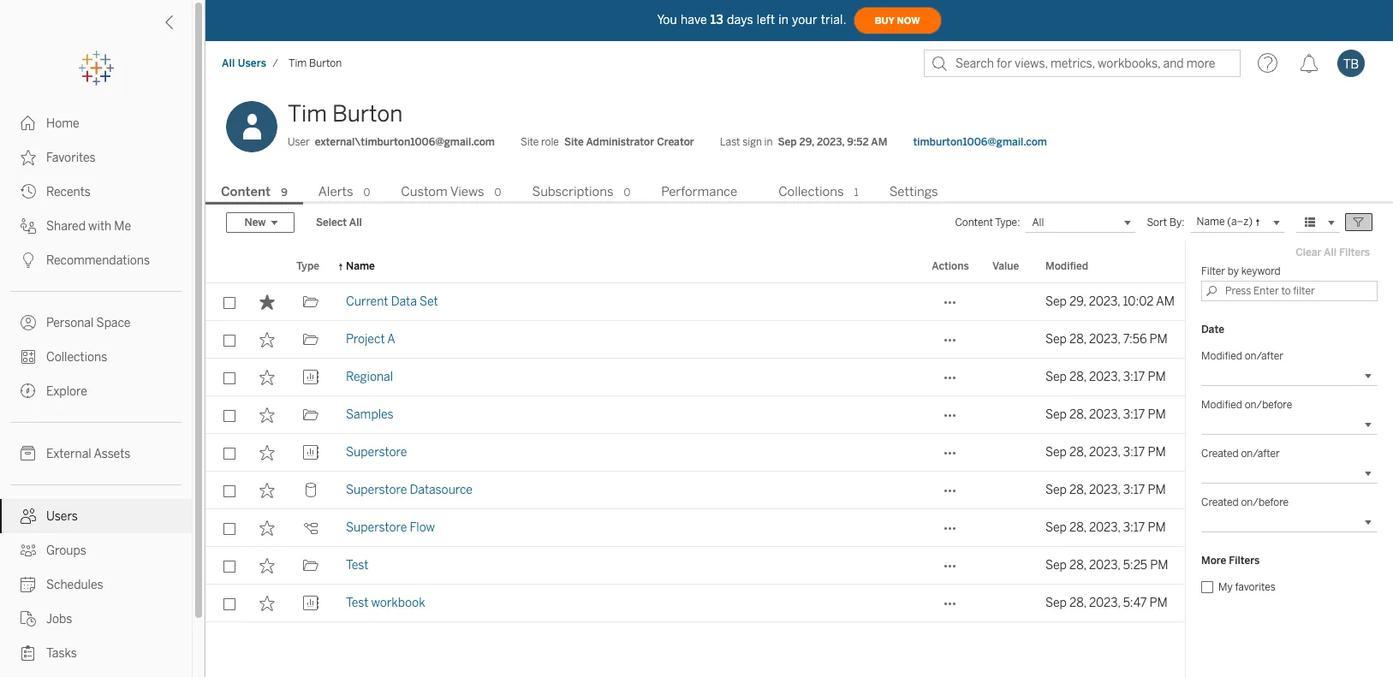 Task type: describe. For each thing, give the bounding box(es) containing it.
project image for test
[[303, 558, 318, 574]]

2 cell from the top
[[983, 359, 1036, 397]]

row containing superstore
[[206, 434, 1186, 472]]

left
[[757, 12, 775, 27]]

0 vertical spatial 29,
[[800, 136, 815, 148]]

modified for modified on/before
[[1202, 399, 1243, 411]]

1 28, from the top
[[1070, 332, 1087, 347]]

external\timburton1006@gmail.com
[[315, 136, 495, 148]]

assets
[[94, 447, 130, 462]]

my
[[1219, 582, 1233, 594]]

name for name
[[346, 260, 375, 272]]

explore link
[[0, 374, 192, 409]]

by:
[[1170, 217, 1185, 229]]

buy now
[[875, 15, 921, 26]]

filter by keyword
[[1202, 266, 1281, 278]]

by
[[1228, 266, 1240, 278]]

users inside users link
[[46, 510, 78, 524]]

workbook
[[371, 596, 425, 611]]

row containing test workbook
[[206, 585, 1186, 623]]

navigation panel element
[[0, 51, 192, 678]]

views
[[450, 184, 484, 200]]

recents
[[46, 185, 91, 200]]

jobs link
[[0, 602, 192, 636]]

name for name (a–z)
[[1197, 216, 1225, 228]]

clear
[[1296, 247, 1322, 259]]

0 vertical spatial burton
[[309, 57, 342, 69]]

space
[[96, 316, 131, 331]]

cell for a
[[983, 321, 1036, 359]]

0 for alerts
[[364, 187, 370, 199]]

by text only_f5he34f image for recommendations
[[21, 253, 36, 268]]

sign
[[743, 136, 762, 148]]

flow
[[410, 521, 435, 535]]

9:52
[[847, 136, 869, 148]]

schedules
[[46, 578, 103, 593]]

last sign in sep 29, 2023, 9:52 am
[[720, 136, 888, 148]]

tim inside main content
[[288, 100, 327, 128]]

home
[[46, 117, 79, 131]]

more filters
[[1202, 555, 1260, 567]]

2 sep 28, 2023, 3:17 pm from the top
[[1046, 408, 1166, 422]]

by text only_f5he34f image for shared with me
[[21, 218, 36, 234]]

row containing current data set
[[206, 284, 1186, 321]]

personal space
[[46, 316, 131, 331]]

row group inside tim burton main content
[[206, 284, 1186, 623]]

project
[[346, 332, 385, 347]]

external assets
[[46, 447, 130, 462]]

0 vertical spatial in
[[779, 12, 789, 27]]

timburton1006@gmail.com link
[[914, 134, 1048, 150]]

0 vertical spatial am
[[871, 136, 888, 148]]

favorites link
[[0, 140, 192, 175]]

current data set
[[346, 295, 438, 309]]

settings
[[890, 184, 939, 200]]

buy
[[875, 15, 895, 26]]

filters inside button
[[1340, 247, 1371, 259]]

modified on/after
[[1202, 350, 1284, 362]]

buy now button
[[854, 7, 942, 34]]

tim burton element
[[284, 57, 347, 69]]

all right "select"
[[349, 217, 362, 229]]

current data set link
[[346, 284, 438, 321]]

9
[[281, 187, 288, 199]]

sep 28, 2023, 3:17 pm for regional
[[1046, 370, 1166, 385]]

custom
[[401, 184, 448, 200]]

regional
[[346, 370, 393, 385]]

superstore datasource link
[[346, 472, 473, 510]]

by text only_f5he34f image for personal space
[[21, 315, 36, 331]]

/
[[273, 57, 278, 69]]

explore
[[46, 385, 87, 399]]

sep 28, 2023, 3:17 pm for superstore datasource
[[1046, 483, 1166, 498]]

collections inside sub-spaces tab list
[[779, 184, 844, 200]]

trial.
[[821, 12, 847, 27]]

3 28, from the top
[[1070, 408, 1087, 422]]

external
[[46, 447, 91, 462]]

all users link
[[221, 57, 267, 70]]

2 28, from the top
[[1070, 370, 1087, 385]]

sep 28, 2023, 5:47 pm
[[1046, 596, 1168, 611]]

data source image
[[303, 483, 318, 499]]

modified on/before
[[1202, 399, 1293, 411]]

all right clear on the right of the page
[[1324, 247, 1337, 259]]

filter
[[1202, 266, 1226, 278]]

current
[[346, 295, 388, 309]]

list view image
[[1303, 215, 1318, 230]]

created for created on/after
[[1202, 448, 1239, 460]]

10:02
[[1123, 295, 1154, 309]]

by text only_f5he34f image for groups
[[21, 543, 36, 559]]

tim burton inside main content
[[288, 100, 403, 128]]

8 28, from the top
[[1070, 596, 1087, 611]]

personal
[[46, 316, 94, 331]]

have
[[681, 12, 707, 27]]

shared
[[46, 219, 86, 234]]

alerts
[[318, 184, 353, 200]]

Created on/before text field
[[1202, 512, 1378, 533]]

2 3:17 from the top
[[1124, 408, 1146, 422]]

row containing superstore datasource
[[206, 472, 1186, 510]]

content type:
[[956, 217, 1021, 229]]

sep 28, 2023, 3:17 pm for superstore flow
[[1046, 521, 1166, 535]]

project image for current data set
[[303, 295, 318, 310]]

grid inside tim burton main content
[[206, 251, 1186, 678]]

3:17 for superstore datasource
[[1124, 483, 1146, 498]]

favorites
[[1236, 582, 1276, 594]]

Search for views, metrics, workbooks, and more text field
[[924, 50, 1241, 77]]

1
[[855, 187, 859, 199]]

0 for custom views
[[495, 187, 501, 199]]

home link
[[0, 106, 192, 140]]

on/after for modified on/after
[[1245, 350, 1284, 362]]

tim burton main content
[[206, 86, 1394, 678]]

3 3:17 from the top
[[1124, 445, 1146, 460]]

recents link
[[0, 175, 192, 209]]

a
[[387, 332, 396, 347]]

project a link
[[346, 321, 396, 359]]

name (a–z)
[[1197, 216, 1253, 228]]

workbook image for regional
[[303, 370, 318, 385]]

new
[[245, 217, 266, 229]]

value
[[993, 260, 1020, 272]]

0 horizontal spatial filters
[[1230, 555, 1260, 567]]

select all button
[[305, 212, 373, 233]]

user
[[288, 136, 310, 148]]

by text only_f5he34f image for jobs
[[21, 612, 36, 627]]

row containing project a
[[206, 321, 1186, 359]]

collections link
[[0, 340, 192, 374]]

row containing test
[[206, 547, 1186, 585]]

your
[[792, 12, 818, 27]]

all left "/"
[[222, 57, 235, 69]]

all button
[[1026, 212, 1137, 233]]

custom views
[[401, 184, 484, 200]]



Task type: locate. For each thing, give the bounding box(es) containing it.
4 cell from the top
[[983, 510, 1036, 547]]

on/before
[[1245, 399, 1293, 411], [1242, 497, 1289, 509]]

collections down personal
[[46, 350, 107, 365]]

1 horizontal spatial content
[[956, 217, 994, 229]]

tim burton
[[289, 57, 342, 69], [288, 100, 403, 128]]

1 horizontal spatial 0
[[495, 187, 501, 199]]

4 by text only_f5he34f image from the top
[[21, 612, 36, 627]]

burton up user external\timburton1006@gmail.com
[[332, 100, 403, 128]]

all
[[222, 57, 235, 69], [349, 217, 362, 229], [1033, 217, 1044, 229], [1324, 247, 1337, 259]]

row containing superstore flow
[[206, 510, 1186, 547]]

0 horizontal spatial 29,
[[800, 136, 815, 148]]

superstore for superstore datasource
[[346, 483, 407, 498]]

test up test workbook on the bottom left
[[346, 558, 369, 573]]

burton
[[309, 57, 342, 69], [332, 100, 403, 128]]

1 workbook image from the top
[[303, 370, 318, 385]]

in right left
[[779, 12, 789, 27]]

my favorites
[[1219, 582, 1276, 594]]

on/after for created on/after
[[1242, 448, 1281, 460]]

collections
[[779, 184, 844, 200], [46, 350, 107, 365]]

project image left the samples link
[[303, 408, 318, 423]]

filters up my favorites
[[1230, 555, 1260, 567]]

row group containing current data set
[[206, 284, 1186, 623]]

by text only_f5he34f image inside collections link
[[21, 350, 36, 365]]

data
[[391, 295, 417, 309]]

5 28, from the top
[[1070, 483, 1087, 498]]

by text only_f5he34f image inside explore link
[[21, 384, 36, 399]]

29, up sep 28, 2023, 7:56 pm
[[1070, 295, 1087, 309]]

6 row from the top
[[206, 472, 1186, 510]]

me
[[114, 219, 131, 234]]

0 vertical spatial modified
[[1046, 260, 1089, 272]]

subscriptions
[[532, 184, 614, 200]]

3 cell from the top
[[983, 472, 1036, 510]]

performance
[[662, 184, 738, 200]]

5 sep 28, 2023, 3:17 pm from the top
[[1046, 521, 1166, 535]]

1 horizontal spatial users
[[238, 57, 267, 69]]

0 vertical spatial project image
[[303, 332, 318, 348]]

0 horizontal spatial users
[[46, 510, 78, 524]]

by text only_f5he34f image inside 'favorites' link
[[21, 150, 36, 165]]

5 3:17 from the top
[[1124, 521, 1146, 535]]

row
[[206, 284, 1186, 321], [206, 321, 1186, 359], [206, 359, 1186, 397], [206, 397, 1186, 434], [206, 434, 1186, 472], [206, 472, 1186, 510], [206, 510, 1186, 547], [206, 547, 1186, 585], [206, 585, 1186, 623]]

2 row from the top
[[206, 321, 1186, 359]]

content for content
[[221, 184, 271, 200]]

6 by text only_f5he34f image from the top
[[21, 350, 36, 365]]

modified for modified on/after
[[1202, 350, 1243, 362]]

2 created from the top
[[1202, 497, 1239, 509]]

1 test from the top
[[346, 558, 369, 573]]

personal space link
[[0, 306, 192, 340]]

project image
[[303, 332, 318, 348], [303, 558, 318, 574]]

1 superstore from the top
[[346, 445, 407, 460]]

by text only_f5he34f image inside recommendations 'link'
[[21, 253, 36, 268]]

type:
[[996, 217, 1021, 229]]

modified for modified
[[1046, 260, 1089, 272]]

3 workbook image from the top
[[303, 596, 318, 612]]

by text only_f5he34f image inside personal space link
[[21, 315, 36, 331]]

0 horizontal spatial am
[[871, 136, 888, 148]]

1 vertical spatial project image
[[303, 408, 318, 423]]

name left the (a–z)
[[1197, 216, 1225, 228]]

3 by text only_f5he34f image from the top
[[21, 184, 36, 200]]

1 cell from the top
[[983, 321, 1036, 359]]

7 row from the top
[[206, 510, 1186, 547]]

administrator
[[586, 136, 655, 148]]

jobs
[[46, 613, 72, 627]]

created up created on/before
[[1202, 448, 1239, 460]]

sep
[[778, 136, 797, 148], [1046, 295, 1067, 309], [1046, 332, 1067, 347], [1046, 370, 1067, 385], [1046, 408, 1067, 422], [1046, 445, 1067, 460], [1046, 483, 1067, 498], [1046, 521, 1067, 535], [1046, 558, 1067, 573], [1046, 596, 1067, 611]]

users up groups
[[46, 510, 78, 524]]

Modified on/before text field
[[1202, 415, 1378, 435]]

name inside dropdown button
[[1197, 216, 1225, 228]]

superstore flow
[[346, 521, 435, 535]]

test down test "link"
[[346, 596, 369, 611]]

5 cell from the top
[[983, 585, 1036, 623]]

collections left 1
[[779, 184, 844, 200]]

1 project image from the top
[[303, 332, 318, 348]]

1 0 from the left
[[364, 187, 370, 199]]

date
[[1202, 324, 1225, 336]]

0 vertical spatial content
[[221, 184, 271, 200]]

2 project image from the top
[[303, 558, 318, 574]]

by text only_f5he34f image inside jobs link
[[21, 612, 36, 627]]

1 horizontal spatial collections
[[779, 184, 844, 200]]

1 vertical spatial 29,
[[1070, 295, 1087, 309]]

superstore
[[346, 445, 407, 460], [346, 483, 407, 498], [346, 521, 407, 535]]

am right 10:02
[[1157, 295, 1175, 309]]

1 project image from the top
[[303, 295, 318, 310]]

2 test from the top
[[346, 596, 369, 611]]

in right sign
[[765, 136, 773, 148]]

6 28, from the top
[[1070, 521, 1087, 535]]

9 row from the top
[[206, 585, 1186, 623]]

0 vertical spatial project image
[[303, 295, 318, 310]]

0 for subscriptions
[[624, 187, 631, 199]]

created on/after
[[1202, 448, 1281, 460]]

0 vertical spatial collections
[[779, 184, 844, 200]]

2 vertical spatial workbook image
[[303, 596, 318, 612]]

new button
[[226, 212, 295, 233]]

1 vertical spatial created
[[1202, 497, 1239, 509]]

pm
[[1150, 332, 1168, 347], [1148, 370, 1166, 385], [1148, 408, 1166, 422], [1148, 445, 1166, 460], [1148, 483, 1166, 498], [1148, 521, 1166, 535], [1151, 558, 1169, 573], [1150, 596, 1168, 611]]

4 sep 28, 2023, 3:17 pm from the top
[[1046, 483, 1166, 498]]

0 horizontal spatial in
[[765, 136, 773, 148]]

2 by text only_f5he34f image from the top
[[21, 509, 36, 524]]

external assets link
[[0, 437, 192, 471]]

on/after up modified on/after text field
[[1245, 350, 1284, 362]]

0 vertical spatial tim
[[289, 57, 307, 69]]

1 vertical spatial name
[[346, 260, 375, 272]]

5 row from the top
[[206, 434, 1186, 472]]

0 vertical spatial on/before
[[1245, 399, 1293, 411]]

timburton1006@gmail.com
[[914, 136, 1048, 148]]

all users /
[[222, 57, 278, 69]]

row group
[[206, 284, 1186, 623]]

by text only_f5he34f image inside tasks link
[[21, 646, 36, 661]]

workbook image for test workbook
[[303, 596, 318, 612]]

in
[[779, 12, 789, 27], [765, 136, 773, 148]]

2023,
[[817, 136, 845, 148], [1089, 295, 1121, 309], [1090, 332, 1121, 347], [1090, 370, 1121, 385], [1090, 408, 1121, 422], [1090, 445, 1121, 460], [1090, 483, 1121, 498], [1090, 521, 1121, 535], [1090, 558, 1121, 573], [1090, 596, 1121, 611]]

by text only_f5he34f image for recents
[[21, 184, 36, 200]]

project image for project a
[[303, 332, 318, 348]]

on/after up created on/after 'text box' on the bottom of page
[[1242, 448, 1281, 460]]

2 site from the left
[[564, 136, 584, 148]]

content for content type:
[[956, 217, 994, 229]]

0 horizontal spatial content
[[221, 184, 271, 200]]

1 3:17 from the top
[[1124, 370, 1146, 385]]

2 vertical spatial modified
[[1202, 399, 1243, 411]]

set
[[420, 295, 438, 309]]

sep 28, 2023, 3:17 pm
[[1046, 370, 1166, 385], [1046, 408, 1166, 422], [1046, 445, 1166, 460], [1046, 483, 1166, 498], [1046, 521, 1166, 535]]

test for test
[[346, 558, 369, 573]]

in inside tim burton main content
[[765, 136, 773, 148]]

content inside sub-spaces tab list
[[221, 184, 271, 200]]

recommendations link
[[0, 243, 192, 278]]

by text only_f5he34f image inside users link
[[21, 509, 36, 524]]

0 right alerts
[[364, 187, 370, 199]]

cell for datasource
[[983, 472, 1036, 510]]

by text only_f5he34f image inside external assets link
[[21, 446, 36, 462]]

site right role
[[564, 136, 584, 148]]

by text only_f5he34f image left schedules
[[21, 577, 36, 593]]

cell for flow
[[983, 510, 1036, 547]]

project image left project
[[303, 332, 318, 348]]

5 by text only_f5he34f image from the top
[[21, 253, 36, 268]]

1 vertical spatial in
[[765, 136, 773, 148]]

29, inside row
[[1070, 295, 1087, 309]]

grid
[[206, 251, 1186, 678]]

2 horizontal spatial 0
[[624, 187, 631, 199]]

3 by text only_f5he34f image from the top
[[21, 577, 36, 593]]

2 vertical spatial superstore
[[346, 521, 407, 535]]

0 horizontal spatial site
[[521, 136, 539, 148]]

(a–z)
[[1228, 216, 1253, 228]]

2 0 from the left
[[495, 187, 501, 199]]

content up new
[[221, 184, 271, 200]]

superstore down the samples link
[[346, 445, 407, 460]]

test for test workbook
[[346, 596, 369, 611]]

grid containing current data set
[[206, 251, 1186, 678]]

users
[[238, 57, 267, 69], [46, 510, 78, 524]]

1 horizontal spatial site
[[564, 136, 584, 148]]

0 down 'administrator'
[[624, 187, 631, 199]]

test workbook
[[346, 596, 425, 611]]

on/before for modified on/before
[[1245, 399, 1293, 411]]

workbook image left test workbook link
[[303, 596, 318, 612]]

users left "/"
[[238, 57, 267, 69]]

tim burton right "/"
[[289, 57, 342, 69]]

project image down type
[[303, 295, 318, 310]]

0 vertical spatial test
[[346, 558, 369, 573]]

all right 'type:'
[[1033, 217, 1044, 229]]

1 sep 28, 2023, 3:17 pm from the top
[[1046, 370, 1166, 385]]

tasks link
[[0, 636, 192, 671]]

by text only_f5he34f image for tasks
[[21, 646, 36, 661]]

4 3:17 from the top
[[1124, 483, 1146, 498]]

8 row from the top
[[206, 547, 1186, 585]]

by text only_f5he34f image inside home link
[[21, 116, 36, 131]]

tim right "/"
[[289, 57, 307, 69]]

project image
[[303, 295, 318, 310], [303, 408, 318, 423]]

by text only_f5he34f image left the jobs
[[21, 612, 36, 627]]

1 vertical spatial filters
[[1230, 555, 1260, 567]]

1 horizontal spatial 29,
[[1070, 295, 1087, 309]]

13
[[711, 12, 724, 27]]

3 superstore from the top
[[346, 521, 407, 535]]

modified up created on/after in the bottom right of the page
[[1202, 399, 1243, 411]]

burton inside main content
[[332, 100, 403, 128]]

site role site administrator creator
[[521, 136, 695, 148]]

by text only_f5he34f image
[[21, 116, 36, 131], [21, 150, 36, 165], [21, 184, 36, 200], [21, 218, 36, 234], [21, 253, 36, 268], [21, 350, 36, 365], [21, 384, 36, 399], [21, 446, 36, 462], [21, 543, 36, 559], [21, 646, 36, 661]]

on/before for created on/before
[[1242, 497, 1289, 509]]

superstore for superstore flow
[[346, 521, 407, 535]]

cell
[[983, 321, 1036, 359], [983, 359, 1036, 397], [983, 472, 1036, 510], [983, 510, 1036, 547], [983, 585, 1036, 623]]

content left 'type:'
[[956, 217, 994, 229]]

3 row from the top
[[206, 359, 1186, 397]]

actions
[[932, 260, 969, 272]]

sort by:
[[1147, 217, 1185, 229]]

0 vertical spatial filters
[[1340, 247, 1371, 259]]

4 by text only_f5he34f image from the top
[[21, 218, 36, 234]]

7 by text only_f5he34f image from the top
[[21, 384, 36, 399]]

shared with me link
[[0, 209, 192, 243]]

test workbook link
[[346, 585, 425, 623]]

created down created on/after in the bottom right of the page
[[1202, 497, 1239, 509]]

1 vertical spatial test
[[346, 596, 369, 611]]

1 vertical spatial burton
[[332, 100, 403, 128]]

1 vertical spatial on/before
[[1242, 497, 1289, 509]]

1 vertical spatial users
[[46, 510, 78, 524]]

modified
[[1046, 260, 1089, 272], [1202, 350, 1243, 362], [1202, 399, 1243, 411]]

10 by text only_f5he34f image from the top
[[21, 646, 36, 661]]

superstore down superstore link
[[346, 483, 407, 498]]

3:17 for superstore flow
[[1124, 521, 1146, 535]]

by text only_f5he34f image for schedules
[[21, 577, 36, 593]]

1 created from the top
[[1202, 448, 1239, 460]]

superstore up test "link"
[[346, 521, 407, 535]]

by text only_f5he34f image left personal
[[21, 315, 36, 331]]

flow image
[[303, 521, 318, 536]]

more
[[1202, 555, 1227, 567]]

by text only_f5he34f image inside groups link
[[21, 543, 36, 559]]

you have 13 days left in your trial.
[[657, 12, 847, 27]]

now
[[898, 15, 921, 26]]

project image down flow image
[[303, 558, 318, 574]]

row containing samples
[[206, 397, 1186, 434]]

workbook image left regional link
[[303, 370, 318, 385]]

am inside row
[[1157, 295, 1175, 309]]

superstore flow link
[[346, 510, 435, 547]]

filters right clear on the right of the page
[[1340, 247, 1371, 259]]

with
[[88, 219, 112, 234]]

superstore link
[[346, 434, 407, 472]]

all inside "dropdown button"
[[1033, 217, 1044, 229]]

modified down date
[[1202, 350, 1243, 362]]

project image for samples
[[303, 408, 318, 423]]

0 vertical spatial created
[[1202, 448, 1239, 460]]

2 workbook image from the top
[[303, 445, 318, 461]]

sub-spaces tab list
[[206, 182, 1394, 205]]

3:17 for regional
[[1124, 370, 1146, 385]]

0 vertical spatial name
[[1197, 216, 1225, 228]]

0 vertical spatial superstore
[[346, 445, 407, 460]]

by text only_f5he34f image inside shared with me link
[[21, 218, 36, 234]]

clear all filters button
[[1289, 242, 1378, 263]]

1 vertical spatial tim burton
[[288, 100, 403, 128]]

2 by text only_f5he34f image from the top
[[21, 150, 36, 165]]

0 horizontal spatial name
[[346, 260, 375, 272]]

sep 28, 2023, 5:25 pm
[[1046, 558, 1169, 573]]

4 row from the top
[[206, 397, 1186, 434]]

user external\timburton1006@gmail.com
[[288, 136, 495, 148]]

4 28, from the top
[[1070, 445, 1087, 460]]

on/before up created on/before text field
[[1242, 497, 1289, 509]]

Modified on/after text field
[[1202, 366, 1378, 386]]

by text only_f5he34f image up groups link in the bottom left of the page
[[21, 509, 36, 524]]

Filter by keyword text field
[[1202, 281, 1378, 302]]

0 horizontal spatial 0
[[364, 187, 370, 199]]

by text only_f5he34f image for explore
[[21, 384, 36, 399]]

by text only_f5he34f image inside recents link
[[21, 184, 36, 200]]

1 vertical spatial modified
[[1202, 350, 1243, 362]]

name (a–z) button
[[1190, 212, 1286, 233]]

1 by text only_f5he34f image from the top
[[21, 116, 36, 131]]

1 vertical spatial collections
[[46, 350, 107, 365]]

0 vertical spatial workbook image
[[303, 370, 318, 385]]

groups link
[[0, 534, 192, 568]]

1 row from the top
[[206, 284, 1186, 321]]

by text only_f5he34f image
[[21, 315, 36, 331], [21, 509, 36, 524], [21, 577, 36, 593], [21, 612, 36, 627]]

tim up "user"
[[288, 100, 327, 128]]

on/before up 'modified on/before' text field
[[1245, 399, 1293, 411]]

by text only_f5he34f image inside schedules link
[[21, 577, 36, 593]]

3 sep 28, 2023, 3:17 pm from the top
[[1046, 445, 1166, 460]]

you
[[657, 12, 678, 27]]

by text only_f5he34f image for collections
[[21, 350, 36, 365]]

1 vertical spatial on/after
[[1242, 448, 1281, 460]]

5:25
[[1124, 558, 1148, 573]]

3 0 from the left
[[624, 187, 631, 199]]

9 by text only_f5he34f image from the top
[[21, 543, 36, 559]]

0 vertical spatial users
[[238, 57, 267, 69]]

8 by text only_f5he34f image from the top
[[21, 446, 36, 462]]

main navigation. press the up and down arrow keys to access links. element
[[0, 106, 192, 678]]

am
[[871, 136, 888, 148], [1157, 295, 1175, 309]]

burton right "/"
[[309, 57, 342, 69]]

by text only_f5he34f image for external assets
[[21, 446, 36, 462]]

1 horizontal spatial filters
[[1340, 247, 1371, 259]]

sort
[[1147, 217, 1168, 229]]

0 vertical spatial tim burton
[[289, 57, 342, 69]]

1 vertical spatial content
[[956, 217, 994, 229]]

1 vertical spatial project image
[[303, 558, 318, 574]]

datasource
[[410, 483, 473, 498]]

created on/before
[[1202, 497, 1289, 509]]

superstore for superstore
[[346, 445, 407, 460]]

1 vertical spatial am
[[1157, 295, 1175, 309]]

1 site from the left
[[521, 136, 539, 148]]

1 vertical spatial tim
[[288, 100, 327, 128]]

0 horizontal spatial collections
[[46, 350, 107, 365]]

by text only_f5he34f image for home
[[21, 116, 36, 131]]

keyword
[[1242, 266, 1281, 278]]

2 project image from the top
[[303, 408, 318, 423]]

Created on/after text field
[[1202, 463, 1378, 484]]

workbook image
[[303, 370, 318, 385], [303, 445, 318, 461], [303, 596, 318, 612]]

2 superstore from the top
[[346, 483, 407, 498]]

7 28, from the top
[[1070, 558, 1087, 573]]

site left role
[[521, 136, 539, 148]]

workbook image for superstore
[[303, 445, 318, 461]]

modified down "all" "dropdown button"
[[1046, 260, 1089, 272]]

1 by text only_f5he34f image from the top
[[21, 315, 36, 331]]

sep 29, 2023, 10:02 am
[[1046, 295, 1175, 309]]

collections inside main navigation. press the up and down arrow keys to access links. element
[[46, 350, 107, 365]]

by text only_f5he34f image for users
[[21, 509, 36, 524]]

workbook image up the data source 'image'
[[303, 445, 318, 461]]

type
[[296, 260, 320, 272]]

1 horizontal spatial name
[[1197, 216, 1225, 228]]

regional link
[[346, 359, 393, 397]]

row containing regional
[[206, 359, 1186, 397]]

name up current
[[346, 260, 375, 272]]

29, left 9:52
[[800, 136, 815, 148]]

test link
[[346, 547, 369, 585]]

0 vertical spatial on/after
[[1245, 350, 1284, 362]]

name
[[1197, 216, 1225, 228], [346, 260, 375, 272]]

schedules link
[[0, 568, 192, 602]]

am right 9:52
[[871, 136, 888, 148]]

created for created on/before
[[1202, 497, 1239, 509]]

filters
[[1340, 247, 1371, 259], [1230, 555, 1260, 567]]

tim burton up user external\timburton1006@gmail.com
[[288, 100, 403, 128]]

1 horizontal spatial am
[[1157, 295, 1175, 309]]

0 right "views"
[[495, 187, 501, 199]]

cell for workbook
[[983, 585, 1036, 623]]

1 vertical spatial workbook image
[[303, 445, 318, 461]]

clear all filters
[[1296, 247, 1371, 259]]

1 vertical spatial superstore
[[346, 483, 407, 498]]

creator
[[657, 136, 695, 148]]

1 horizontal spatial in
[[779, 12, 789, 27]]

by text only_f5he34f image for favorites
[[21, 150, 36, 165]]



Task type: vqa. For each thing, say whether or not it's contained in the screenshot.
by text only_f5he34f icon corresponding to Collections
yes



